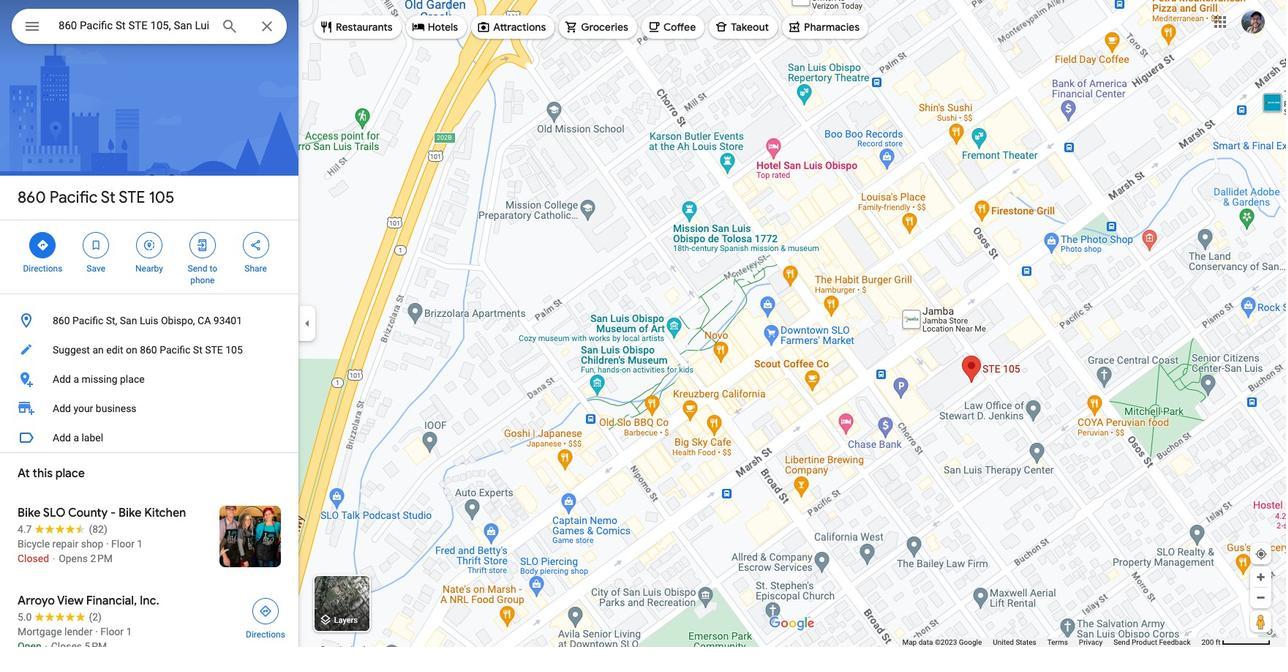 Task type: vqa. For each thing, say whether or not it's contained in the screenshot.


Task type: describe. For each thing, give the bounding box(es) containing it.
a for label
[[73, 432, 79, 444]]

an
[[93, 344, 104, 356]]

coffee
[[664, 20, 696, 34]]

place inside button
[[120, 373, 145, 385]]

takeout button
[[710, 10, 778, 45]]

county
[[68, 506, 108, 521]]


[[196, 237, 209, 253]]

st,
[[106, 315, 117, 327]]

bike slo county - bike kitchen
[[18, 506, 186, 521]]

united states button
[[994, 638, 1037, 647]]

mortgage lender · floor 1
[[18, 626, 132, 638]]

coffee button
[[642, 10, 705, 45]]

860 pacific st, san luis obispo, ca 93401 button
[[0, 306, 299, 335]]

restaurants
[[336, 20, 393, 34]]

add for add a missing place
[[53, 373, 71, 385]]

pharmacies
[[805, 20, 860, 34]]

slo
[[43, 506, 66, 521]]

add a label
[[53, 432, 103, 444]]

at this place
[[18, 466, 85, 481]]

ft
[[1217, 638, 1221, 646]]

phone
[[190, 275, 215, 286]]

opens
[[59, 553, 88, 564]]

add for add a label
[[53, 432, 71, 444]]

send to phone
[[188, 264, 217, 286]]

arroyo
[[18, 594, 55, 608]]

0 horizontal spatial ·
[[95, 626, 98, 638]]

pacific inside button
[[160, 344, 191, 356]]

 button
[[12, 9, 53, 47]]


[[249, 237, 263, 253]]

zoom out image
[[1256, 592, 1267, 603]]

on
[[126, 344, 137, 356]]

200 ft
[[1202, 638, 1221, 646]]

add a missing place
[[53, 373, 145, 385]]

860 pacific st, san luis obispo, ca 93401
[[53, 315, 242, 327]]

200
[[1202, 638, 1215, 646]]

restaurants button
[[314, 10, 402, 45]]


[[89, 237, 103, 253]]

luis
[[140, 315, 158, 327]]

attractions
[[494, 20, 546, 34]]

2 pm
[[90, 553, 113, 564]]

send product feedback button
[[1114, 638, 1191, 647]]

©2023
[[936, 638, 958, 646]]

inc.
[[140, 594, 159, 608]]

takeout
[[731, 20, 769, 34]]

0 horizontal spatial place
[[55, 466, 85, 481]]

at
[[18, 466, 30, 481]]

directions button
[[237, 594, 294, 641]]

0 horizontal spatial ste
[[119, 187, 145, 208]]

show your location image
[[1256, 548, 1269, 561]]


[[36, 237, 49, 253]]

a for missing
[[73, 373, 79, 385]]

your
[[73, 403, 93, 414]]

nearby
[[135, 264, 163, 274]]

google
[[960, 638, 983, 646]]

feedback
[[1160, 638, 1191, 646]]

business
[[96, 403, 137, 414]]

this
[[33, 466, 53, 481]]

 search field
[[12, 9, 287, 47]]

bicycle repair shop · floor 1 closed ⋅ opens 2 pm
[[18, 538, 143, 564]]

105 inside button
[[226, 344, 243, 356]]

footer inside google maps element
[[903, 638, 1202, 647]]

4.7
[[18, 523, 32, 535]]

united
[[994, 638, 1015, 646]]

bicycle
[[18, 538, 50, 550]]

add your business
[[53, 403, 137, 414]]

edit
[[106, 344, 123, 356]]

label
[[82, 432, 103, 444]]

save
[[87, 264, 105, 274]]

states
[[1016, 638, 1037, 646]]



Task type: locate. For each thing, give the bounding box(es) containing it.
0 horizontal spatial bike
[[18, 506, 41, 521]]

bike up the 4.7
[[18, 506, 41, 521]]

860 pacific st ste 105
[[18, 187, 174, 208]]

terms
[[1048, 638, 1069, 646]]

suggest an edit on 860 pacific st ste 105 button
[[0, 335, 299, 365]]

none field inside '860 pacific st ste 105, san luis obispo, ca 93401' field
[[59, 17, 209, 34]]

0 vertical spatial 1
[[137, 538, 143, 550]]

1 horizontal spatial st
[[193, 344, 203, 356]]

0 vertical spatial ste
[[119, 187, 145, 208]]

place down on
[[120, 373, 145, 385]]

footer containing map data ©2023 google
[[903, 638, 1202, 647]]

1 vertical spatial place
[[55, 466, 85, 481]]

mortgage
[[18, 626, 62, 638]]

view
[[57, 594, 84, 608]]

a
[[73, 373, 79, 385], [73, 432, 79, 444]]

hotels button
[[406, 10, 467, 45]]

860 inside button
[[140, 344, 157, 356]]

860 right on
[[140, 344, 157, 356]]

1 vertical spatial ·
[[95, 626, 98, 638]]

None field
[[59, 17, 209, 34]]

1 horizontal spatial send
[[1114, 638, 1131, 646]]

1 vertical spatial 1
[[126, 626, 132, 638]]

1 horizontal spatial 1
[[137, 538, 143, 550]]

directions down the 
[[23, 264, 62, 274]]

bike right -
[[119, 506, 142, 521]]

add for add your business
[[53, 403, 71, 414]]

860 for 860 pacific st, san luis obispo, ca 93401
[[53, 315, 70, 327]]

1 a from the top
[[73, 373, 79, 385]]

financial,
[[86, 594, 137, 608]]

closed
[[18, 553, 49, 564]]

2 horizontal spatial 860
[[140, 344, 157, 356]]

2 a from the top
[[73, 432, 79, 444]]

kitchen
[[144, 506, 186, 521]]

actions for 860 pacific st ste 105 region
[[0, 220, 299, 294]]


[[23, 16, 41, 37]]

860 pacific st ste 105 main content
[[0, 0, 299, 647]]

pacific up 
[[50, 187, 98, 208]]

1 horizontal spatial 105
[[226, 344, 243, 356]]

united states
[[994, 638, 1037, 646]]

1 inside the bicycle repair shop · floor 1 closed ⋅ opens 2 pm
[[137, 538, 143, 550]]

0 horizontal spatial send
[[188, 264, 207, 274]]

pacific
[[50, 187, 98, 208], [73, 315, 103, 327], [160, 344, 191, 356]]

add left label
[[53, 432, 71, 444]]

directions inside actions for 860 pacific st ste 105 region
[[23, 264, 62, 274]]

pacific for st
[[50, 187, 98, 208]]

place
[[120, 373, 145, 385], [55, 466, 85, 481]]

st
[[101, 187, 115, 208], [193, 344, 203, 356]]

0 horizontal spatial directions
[[23, 264, 62, 274]]

-
[[111, 506, 116, 521]]

layers
[[334, 616, 358, 625]]

directions down directions image
[[246, 630, 285, 640]]

0 vertical spatial a
[[73, 373, 79, 385]]

pacific inside button
[[73, 315, 103, 327]]

attractions button
[[472, 10, 555, 45]]

1 horizontal spatial bike
[[119, 506, 142, 521]]

3 add from the top
[[53, 432, 71, 444]]

1 vertical spatial add
[[53, 403, 71, 414]]

collapse side panel image
[[299, 316, 316, 332]]

0 vertical spatial st
[[101, 187, 115, 208]]

0 vertical spatial add
[[53, 373, 71, 385]]

1 horizontal spatial 860
[[53, 315, 70, 327]]

0 vertical spatial 860
[[18, 187, 46, 208]]

2 add from the top
[[53, 403, 71, 414]]

pacific for st,
[[73, 315, 103, 327]]

pacific down "obispo," at left
[[160, 344, 191, 356]]

105 down 93401
[[226, 344, 243, 356]]

send for send product feedback
[[1114, 638, 1131, 646]]

floor inside the bicycle repair shop · floor 1 closed ⋅ opens 2 pm
[[111, 538, 135, 550]]

ste inside button
[[205, 344, 223, 356]]

place right "this"
[[55, 466, 85, 481]]

1 vertical spatial st
[[193, 344, 203, 356]]

⋅
[[52, 553, 56, 564]]

0 vertical spatial directions
[[23, 264, 62, 274]]

zoom in image
[[1256, 572, 1267, 583]]

0 vertical spatial send
[[188, 264, 207, 274]]

0 vertical spatial 105
[[149, 187, 174, 208]]

add a missing place button
[[0, 365, 299, 394]]

floor down (2)
[[100, 626, 124, 638]]

map data ©2023 google
[[903, 638, 983, 646]]

product
[[1133, 638, 1158, 646]]

1 vertical spatial ste
[[205, 344, 223, 356]]

860
[[18, 187, 46, 208], [53, 315, 70, 327], [140, 344, 157, 356]]

1 horizontal spatial ·
[[106, 538, 109, 550]]

suggest an edit on 860 pacific st ste 105
[[53, 344, 243, 356]]

directions
[[23, 264, 62, 274], [246, 630, 285, 640]]

send
[[188, 264, 207, 274], [1114, 638, 1131, 646]]

groceries button
[[560, 10, 638, 45]]

0 horizontal spatial 105
[[149, 187, 174, 208]]

1 right shop
[[137, 538, 143, 550]]

san
[[120, 315, 137, 327]]

1 horizontal spatial place
[[120, 373, 145, 385]]

1 vertical spatial 105
[[226, 344, 243, 356]]

groceries
[[581, 20, 629, 34]]

105 up 
[[149, 187, 174, 208]]

105
[[149, 187, 174, 208], [226, 344, 243, 356]]

5.0
[[18, 611, 32, 623]]

860 up the 
[[18, 187, 46, 208]]

st down ca
[[193, 344, 203, 356]]

st inside button
[[193, 344, 203, 356]]

terms button
[[1048, 638, 1069, 647]]

data
[[919, 638, 934, 646]]


[[143, 237, 156, 253]]

4.7 stars 82 reviews image
[[18, 522, 107, 537]]

·
[[106, 538, 109, 550], [95, 626, 98, 638]]

suggest
[[53, 344, 90, 356]]

0 vertical spatial ·
[[106, 538, 109, 550]]

directions image
[[259, 605, 272, 618]]

2 vertical spatial 860
[[140, 344, 157, 356]]

1 vertical spatial send
[[1114, 638, 1131, 646]]

200 ft button
[[1202, 638, 1272, 646]]

floor
[[111, 538, 135, 550], [100, 626, 124, 638]]

860 inside button
[[53, 315, 70, 327]]

missing
[[82, 373, 118, 385]]

1
[[137, 538, 143, 550], [126, 626, 132, 638]]

floor up 2 pm
[[111, 538, 135, 550]]

add left your
[[53, 403, 71, 414]]

· right shop
[[106, 538, 109, 550]]

send product feedback
[[1114, 638, 1191, 646]]

1 vertical spatial pacific
[[73, 315, 103, 327]]

5.0 stars 2 reviews image
[[18, 610, 102, 624]]

ste up 
[[119, 187, 145, 208]]

pacific left 'st,'
[[73, 315, 103, 327]]

1 vertical spatial 860
[[53, 315, 70, 327]]

hotels
[[428, 20, 458, 34]]

ste down ca
[[205, 344, 223, 356]]

obispo,
[[161, 315, 195, 327]]

to
[[210, 264, 217, 274]]

860 Pacific St STE 105, San Luis Obispo, CA 93401 field
[[12, 9, 287, 44]]

add a label button
[[0, 423, 299, 452]]

860 up "suggest"
[[53, 315, 70, 327]]

shop
[[81, 538, 104, 550]]

send left 'product'
[[1114, 638, 1131, 646]]

directions inside "button"
[[246, 630, 285, 640]]

send inside send to phone
[[188, 264, 207, 274]]

· down (2)
[[95, 626, 98, 638]]

(82)
[[89, 523, 107, 535]]

privacy
[[1080, 638, 1103, 646]]

0 vertical spatial floor
[[111, 538, 135, 550]]

· inside the bicycle repair shop · floor 1 closed ⋅ opens 2 pm
[[106, 538, 109, 550]]

send for send to phone
[[188, 264, 207, 274]]

1 horizontal spatial directions
[[246, 630, 285, 640]]

1 down "financial," at the bottom left of page
[[126, 626, 132, 638]]

google account: cj baylor  
(christian.baylor@adept.ai) image
[[1242, 10, 1266, 33]]

bike
[[18, 506, 41, 521], [119, 506, 142, 521]]

send inside send product feedback button
[[1114, 638, 1131, 646]]

lender
[[64, 626, 93, 638]]

map
[[903, 638, 917, 646]]

1 vertical spatial directions
[[246, 630, 285, 640]]

add
[[53, 373, 71, 385], [53, 403, 71, 414], [53, 432, 71, 444]]

(2)
[[89, 611, 102, 623]]

st up 
[[101, 187, 115, 208]]

0 vertical spatial place
[[120, 373, 145, 385]]

add your business link
[[0, 394, 299, 423]]

pharmacies button
[[783, 10, 869, 45]]

2 vertical spatial add
[[53, 432, 71, 444]]

0 horizontal spatial st
[[101, 187, 115, 208]]

1 add from the top
[[53, 373, 71, 385]]

add down "suggest"
[[53, 373, 71, 385]]

share
[[245, 264, 267, 274]]

a left "missing"
[[73, 373, 79, 385]]

0 horizontal spatial 860
[[18, 187, 46, 208]]

0 horizontal spatial 1
[[126, 626, 132, 638]]

show street view coverage image
[[1251, 611, 1272, 633]]

arroyo view financial, inc.
[[18, 594, 159, 608]]

1 bike from the left
[[18, 506, 41, 521]]

send up phone
[[188, 264, 207, 274]]

google maps element
[[0, 0, 1287, 647]]

1 horizontal spatial ste
[[205, 344, 223, 356]]

1 vertical spatial floor
[[100, 626, 124, 638]]

a left label
[[73, 432, 79, 444]]

footer
[[903, 638, 1202, 647]]

93401
[[214, 315, 242, 327]]

2 vertical spatial pacific
[[160, 344, 191, 356]]

repair
[[52, 538, 78, 550]]

2 bike from the left
[[119, 506, 142, 521]]

860 for 860 pacific st ste 105
[[18, 187, 46, 208]]

1 vertical spatial a
[[73, 432, 79, 444]]

0 vertical spatial pacific
[[50, 187, 98, 208]]

privacy button
[[1080, 638, 1103, 647]]

ca
[[198, 315, 211, 327]]



